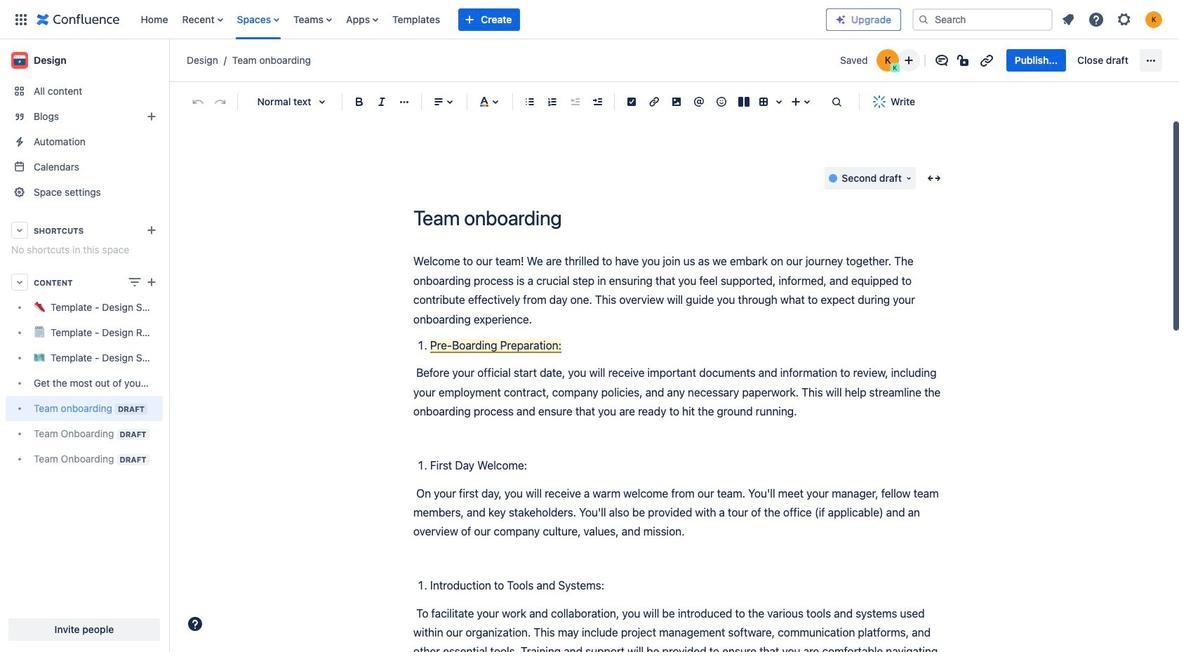 Task type: describe. For each thing, give the bounding box(es) containing it.
global element
[[8, 0, 826, 39]]

list for premium icon
[[1056, 7, 1171, 32]]

italic ⌘i image
[[374, 93, 390, 110]]

invite to edit image
[[901, 52, 917, 69]]

create image
[[143, 274, 160, 291]]

premium image
[[835, 14, 847, 25]]

text formatting group
[[348, 91, 416, 113]]

numbered list ⌘⇧7 image
[[544, 93, 561, 110]]

help icon image
[[1088, 11, 1105, 28]]

settings icon image
[[1116, 11, 1133, 28]]

Search field
[[913, 8, 1053, 31]]

Give this page a title text field
[[414, 207, 947, 230]]

your profile and preferences image
[[1146, 11, 1163, 28]]

link ⌘k image
[[646, 93, 663, 110]]

Main content area, start typing to enter text. text field
[[414, 252, 947, 652]]

mention @ image
[[691, 93, 708, 110]]

table size image
[[771, 93, 788, 110]]

emoji : image
[[713, 93, 730, 110]]

no restrictions image
[[956, 52, 973, 69]]

list for appswitcher icon
[[134, 0, 826, 39]]

make page full-width image
[[926, 170, 943, 187]]

table ⇧⌥t image
[[755, 93, 772, 110]]

more image
[[1143, 52, 1160, 69]]

appswitcher icon image
[[13, 11, 29, 28]]



Task type: vqa. For each thing, say whether or not it's contained in the screenshot.
Global element
yes



Task type: locate. For each thing, give the bounding box(es) containing it.
layouts image
[[736, 93, 753, 110]]

group
[[1007, 49, 1137, 72]]

add shortcut image
[[143, 222, 160, 239]]

banner
[[0, 0, 1180, 39]]

collapse sidebar image
[[153, 46, 184, 74]]

None search field
[[913, 8, 1053, 31]]

list formating group
[[519, 91, 609, 113]]

tree
[[6, 295, 163, 472]]

1 horizontal spatial list
[[1056, 7, 1171, 32]]

change view image
[[126, 274, 143, 291]]

find and replace image
[[828, 93, 845, 110]]

list
[[134, 0, 826, 39], [1056, 7, 1171, 32]]

search image
[[918, 14, 930, 25]]

create a blog image
[[143, 108, 160, 125]]

indent tab image
[[589, 93, 606, 110]]

space element
[[0, 39, 169, 652]]

tree inside space element
[[6, 295, 163, 472]]

confluence image
[[37, 11, 120, 28], [37, 11, 120, 28]]

align left image
[[430, 93, 447, 110]]

comment icon image
[[934, 52, 950, 69]]

bullet list ⌘⇧8 image
[[522, 93, 539, 110]]

copy link image
[[979, 52, 995, 69]]

notification icon image
[[1060, 11, 1077, 28]]

add image, video, or file image
[[668, 93, 685, 110]]

more formatting image
[[396, 93, 413, 110]]

bold ⌘b image
[[351, 93, 368, 110]]

0 horizontal spatial list
[[134, 0, 826, 39]]

action item [] image
[[623, 93, 640, 110]]



